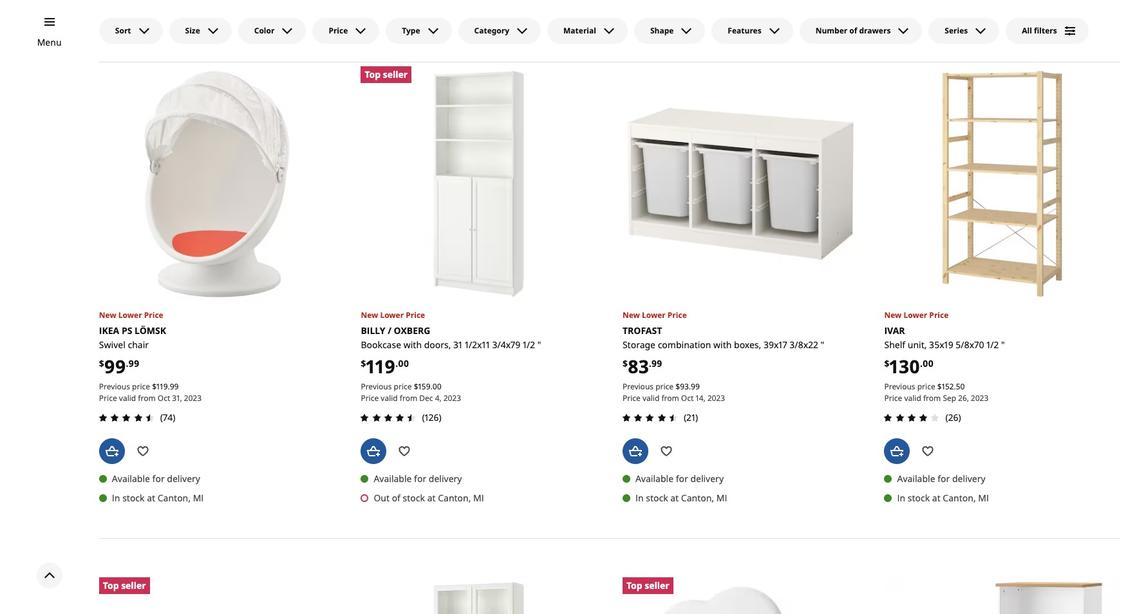Task type: describe. For each thing, give the bounding box(es) containing it.
from for 83
[[662, 393, 679, 404]]

3 mi from the left
[[473, 492, 484, 504]]

oct for 83
[[681, 393, 694, 404]]

(21)
[[684, 411, 698, 424]]

$ inside new lower price trofast storage combination with boxes, 39x17 3/8x22 " $ 83 . 99
[[623, 358, 628, 370]]

" inside new lower price trofast storage combination with boxes, 39x17 3/8x22 " $ 83 . 99
[[821, 339, 824, 351]]

available for 130
[[897, 473, 936, 485]]

series
[[945, 25, 968, 36]]

price for 119
[[394, 382, 412, 393]]

size button
[[169, 18, 232, 44]]

14,
[[696, 393, 706, 404]]

stock for 99
[[122, 492, 145, 504]]

price for 83
[[656, 382, 674, 393]]

3 canton, from the left
[[438, 492, 471, 504]]

for for 130
[[938, 473, 950, 485]]

119 inside new lower price billy / oxberg bookcase with doors, 31 1/2x11 3/4x79 1/2 " $ 119 . 00
[[366, 354, 396, 379]]

mi for 130
[[978, 492, 989, 504]]

3/8x22
[[790, 339, 818, 351]]

number of drawers
[[816, 25, 891, 36]]

new lower price ivar shelf unit, 35x19 5/8x70 1/2 " $ 130 . 00
[[885, 310, 1005, 379]]

119 inside previous price $ 119 . 99 price valid from oct 31, 2023
[[157, 382, 168, 393]]

previous price $ 159 . 00 price valid from dec 4, 2023
[[361, 382, 461, 404]]

1/2 inside new lower price billy / oxberg bookcase with doors, 31 1/2x11 3/4x79 1/2 " $ 119 . 00
[[523, 339, 535, 351]]

99 inside previous price $ 93 . 99 price valid from oct 14, 2023
[[691, 382, 700, 393]]

$ inside previous price $ 152 . 50 price valid from sep 26, 2023
[[938, 382, 942, 393]]

/
[[388, 325, 392, 337]]

available for delivery for 99
[[112, 473, 200, 485]]

valid for 130
[[904, 393, 922, 404]]

1/2 inside new lower price ivar shelf unit, 35x19 5/8x70 1/2 " $ 130 . 00
[[987, 339, 999, 351]]

previous for 99
[[99, 382, 130, 393]]

available for 99
[[112, 473, 150, 485]]

number
[[816, 25, 848, 36]]

price inside new lower price billy / oxberg bookcase with doors, 31 1/2x11 3/4x79 1/2 " $ 119 . 00
[[406, 310, 425, 321]]

with inside new lower price trofast storage combination with boxes, 39x17 3/8x22 " $ 83 . 99
[[714, 339, 732, 351]]

for for 83
[[676, 473, 688, 485]]

$ inside previous price $ 93 . 99 price valid from oct 14, 2023
[[676, 382, 680, 393]]

2023 for 130
[[971, 393, 989, 404]]

at for 130
[[932, 492, 941, 504]]

2 horizontal spatial seller
[[645, 579, 670, 592]]

mi for 99
[[193, 492, 204, 504]]

material button
[[547, 18, 628, 44]]

new lower price trofast storage combination with boxes, 39x17 3/8x22 " $ 83 . 99
[[623, 310, 824, 379]]

boxes,
[[734, 339, 761, 351]]

ivar
[[885, 325, 905, 337]]

sort
[[115, 25, 131, 36]]

2023 for 119
[[444, 393, 461, 404]]

price inside new lower price ivar shelf unit, 35x19 5/8x70 1/2 " $ 130 . 00
[[930, 310, 949, 321]]

lömsk
[[135, 325, 166, 337]]

dec
[[419, 393, 433, 404]]

3 stock from the left
[[403, 492, 425, 504]]

50
[[956, 382, 965, 393]]

ps
[[122, 325, 132, 337]]

in for 99
[[112, 492, 120, 504]]

all filters
[[1022, 25, 1057, 36]]

sort button
[[99, 18, 163, 44]]

series button
[[929, 18, 1000, 44]]

2 horizontal spatial top
[[627, 579, 642, 592]]

oct for 99
[[158, 393, 170, 404]]

from for 119
[[400, 393, 417, 404]]

with inside new lower price billy / oxberg bookcase with doors, 31 1/2x11 3/4x79 1/2 " $ 119 . 00
[[404, 339, 422, 351]]

price inside new lower price ikea ps lömsk swivel chair $ 99 . 99
[[144, 310, 163, 321]]

of for stock
[[392, 492, 401, 504]]

stock for 130
[[908, 492, 930, 504]]

delivery for 99
[[167, 473, 200, 485]]

previous price $ 93 . 99 price valid from oct 14, 2023
[[623, 382, 725, 404]]

features
[[728, 25, 762, 36]]

menu button
[[37, 35, 62, 50]]

price inside previous price $ 119 . 99 price valid from oct 31, 2023
[[99, 393, 117, 404]]

stock for 83
[[646, 492, 668, 504]]

lower for 99
[[118, 310, 142, 321]]

00 inside new lower price ivar shelf unit, 35x19 5/8x70 1/2 " $ 130 . 00
[[923, 358, 934, 370]]

. inside previous price $ 119 . 99 price valid from oct 31, 2023
[[168, 382, 170, 393]]

31,
[[172, 393, 182, 404]]

price for 130
[[918, 382, 936, 393]]

features button
[[712, 18, 793, 44]]

review: 4.6 out of 5 stars. total reviews: 126 image
[[357, 410, 420, 426]]

number of drawers button
[[800, 18, 922, 44]]

" inside new lower price ivar shelf unit, 35x19 5/8x70 1/2 " $ 130 . 00
[[1001, 339, 1005, 351]]

. inside new lower price billy / oxberg bookcase with doors, 31 1/2x11 3/4x79 1/2 " $ 119 . 00
[[396, 358, 398, 370]]

35x19
[[929, 339, 954, 351]]

out of stock at canton, mi
[[374, 492, 484, 504]]

. inside previous price $ 159 . 00 price valid from dec 4, 2023
[[431, 382, 433, 393]]

at for 83
[[671, 492, 679, 504]]

price inside popup button
[[329, 25, 348, 36]]

category button
[[458, 18, 541, 44]]

(126)
[[422, 411, 442, 424]]

. inside previous price $ 93 . 99 price valid from oct 14, 2023
[[689, 382, 691, 393]]

billy
[[361, 325, 385, 337]]

unit,
[[908, 339, 927, 351]]

39x17
[[764, 339, 787, 351]]

0 horizontal spatial top
[[103, 579, 119, 592]]

price button
[[313, 18, 380, 44]]

swivel
[[99, 339, 125, 351]]

out
[[374, 492, 390, 504]]

159
[[418, 382, 431, 393]]

0 horizontal spatial seller
[[121, 579, 146, 592]]

storage
[[623, 339, 656, 351]]

from for 99
[[138, 393, 156, 404]]

0 horizontal spatial top seller
[[103, 579, 146, 592]]

delivery for 83
[[691, 473, 724, 485]]

price inside previous price $ 152 . 50 price valid from sep 26, 2023
[[885, 393, 902, 404]]

99 inside previous price $ 119 . 99 price valid from oct 31, 2023
[[170, 382, 179, 393]]



Task type: locate. For each thing, give the bounding box(es) containing it.
previous for 130
[[885, 382, 916, 393]]

99 right 93
[[691, 382, 700, 393]]

4 2023 from the left
[[971, 393, 989, 404]]

3 available from the left
[[374, 473, 412, 485]]

2023 inside previous price $ 119 . 99 price valid from oct 31, 2023
[[184, 393, 202, 404]]

in stock at canton, mi for 130
[[897, 492, 989, 504]]

2 with from the left
[[404, 339, 422, 351]]

3 new from the left
[[361, 310, 378, 321]]

1 oct from the left
[[158, 393, 170, 404]]

2023 inside previous price $ 93 . 99 price valid from oct 14, 2023
[[708, 393, 725, 404]]

2023 for 99
[[184, 393, 202, 404]]

1 2023 from the left
[[184, 393, 202, 404]]

price inside previous price $ 93 . 99 price valid from oct 14, 2023
[[623, 393, 641, 404]]

3 for from the left
[[414, 473, 426, 485]]

new inside new lower price ivar shelf unit, 35x19 5/8x70 1/2 " $ 130 . 00
[[885, 310, 902, 321]]

shape
[[650, 25, 674, 36]]

available for delivery down (21)
[[636, 473, 724, 485]]

previous inside previous price $ 93 . 99 price valid from oct 14, 2023
[[623, 382, 654, 393]]

00 up 4, on the left
[[433, 382, 442, 393]]

oct
[[158, 393, 170, 404], [681, 393, 694, 404]]

00 down bookcase
[[398, 358, 409, 370]]

4 at from the left
[[932, 492, 941, 504]]

0 horizontal spatial 119
[[157, 382, 168, 393]]

review: 4.5 out of 5 stars. total reviews: 74 image
[[95, 410, 158, 426]]

valid up 'review: 4.1 out of 5 stars. total reviews: 26' image
[[904, 393, 922, 404]]

with left boxes,
[[714, 339, 732, 351]]

2 available from the left
[[636, 473, 674, 485]]

2 2023 from the left
[[708, 393, 725, 404]]

3 price from the left
[[394, 382, 412, 393]]

at
[[147, 492, 155, 504], [671, 492, 679, 504], [427, 492, 436, 504], [932, 492, 941, 504]]

in stock at canton, mi for 83
[[636, 492, 727, 504]]

mi for 83
[[717, 492, 727, 504]]

1 horizontal spatial seller
[[383, 68, 408, 80]]

with
[[714, 339, 732, 351], [404, 339, 422, 351]]

152
[[942, 382, 954, 393]]

4 available for delivery from the left
[[897, 473, 986, 485]]

. up dec
[[431, 382, 433, 393]]

type button
[[386, 18, 452, 44]]

0 vertical spatial 119
[[366, 354, 396, 379]]

1/2x11
[[465, 339, 490, 351]]

2023 right 4, on the left
[[444, 393, 461, 404]]

99 down swivel
[[104, 354, 126, 379]]

valid for 99
[[119, 393, 136, 404]]

previous for 83
[[623, 382, 654, 393]]

available for delivery down (74)
[[112, 473, 200, 485]]

available for 83
[[636, 473, 674, 485]]

of inside 'popup button'
[[850, 25, 857, 36]]

2 canton, from the left
[[681, 492, 714, 504]]

available
[[112, 473, 150, 485], [636, 473, 674, 485], [374, 473, 412, 485], [897, 473, 936, 485]]

price left the 159
[[394, 382, 412, 393]]

1 horizontal spatial in stock at canton, mi
[[636, 492, 727, 504]]

canton, for 99
[[158, 492, 191, 504]]

previous inside previous price $ 119 . 99 price valid from oct 31, 2023
[[99, 382, 130, 393]]

00 down unit,
[[923, 358, 934, 370]]

1/2 right 3/4x79
[[523, 339, 535, 351]]

1 horizontal spatial 1/2
[[987, 339, 999, 351]]

previous up review: 4.6 out of 5 stars. total reviews: 126 image
[[361, 382, 392, 393]]

bookcase
[[361, 339, 401, 351]]

previous inside previous price $ 152 . 50 price valid from sep 26, 2023
[[885, 382, 916, 393]]

oct inside previous price $ 119 . 99 price valid from oct 31, 2023
[[158, 393, 170, 404]]

00
[[398, 358, 409, 370], [923, 358, 934, 370], [433, 382, 442, 393]]

4 stock from the left
[[908, 492, 930, 504]]

available up out
[[374, 473, 412, 485]]

2 mi from the left
[[717, 492, 727, 504]]

" right 3/4x79
[[538, 339, 541, 351]]

price inside previous price $ 119 . 99 price valid from oct 31, 2023
[[132, 382, 150, 393]]

price inside previous price $ 93 . 99 price valid from oct 14, 2023
[[656, 382, 674, 393]]

1 mi from the left
[[193, 492, 204, 504]]

0 horizontal spatial in
[[112, 492, 120, 504]]

130
[[890, 354, 920, 379]]

price inside new lower price trofast storage combination with boxes, 39x17 3/8x22 " $ 83 . 99
[[668, 310, 687, 321]]

canton, for 83
[[681, 492, 714, 504]]

4 delivery from the left
[[952, 473, 986, 485]]

1 vertical spatial 119
[[157, 382, 168, 393]]

0 horizontal spatial "
[[538, 339, 541, 351]]

3 from from the left
[[400, 393, 417, 404]]

color button
[[238, 18, 306, 44]]

$ inside previous price $ 119 . 99 price valid from oct 31, 2023
[[152, 382, 157, 393]]

new up ivar
[[885, 310, 902, 321]]

doors,
[[424, 339, 451, 351]]

new inside new lower price trofast storage combination with boxes, 39x17 3/8x22 " $ 83 . 99
[[623, 310, 640, 321]]

new lower price ikea ps lömsk swivel chair $ 99 . 99
[[99, 310, 166, 379]]

1 valid from the left
[[119, 393, 136, 404]]

2 new from the left
[[623, 310, 640, 321]]

mi
[[193, 492, 204, 504], [717, 492, 727, 504], [473, 492, 484, 504], [978, 492, 989, 504]]

new inside new lower price billy / oxberg bookcase with doors, 31 1/2x11 3/4x79 1/2 " $ 119 . 00
[[361, 310, 378, 321]]

from inside previous price $ 93 . 99 price valid from oct 14, 2023
[[662, 393, 679, 404]]

1 price from the left
[[132, 382, 150, 393]]

lower inside new lower price trofast storage combination with boxes, 39x17 3/8x22 " $ 83 . 99
[[642, 310, 666, 321]]

delivery down (21)
[[691, 473, 724, 485]]

valid inside previous price $ 119 . 99 price valid from oct 31, 2023
[[119, 393, 136, 404]]

. up (74)
[[168, 382, 170, 393]]

oxberg
[[394, 325, 431, 337]]

. down unit,
[[920, 358, 923, 370]]

4 lower from the left
[[904, 310, 928, 321]]

1 1/2 from the left
[[523, 339, 535, 351]]

83
[[628, 354, 649, 379]]

size
[[185, 25, 200, 36]]

delivery up out of stock at canton, mi on the bottom left
[[429, 473, 462, 485]]

2 in from the left
[[636, 492, 644, 504]]

3 in from the left
[[897, 492, 906, 504]]

from up review: 4.7 out of 5 stars. total reviews: 21 image
[[662, 393, 679, 404]]

valid for 119
[[381, 393, 398, 404]]

2 previous from the left
[[623, 382, 654, 393]]

of left drawers at the top right of the page
[[850, 25, 857, 36]]

119 up (74)
[[157, 382, 168, 393]]

previous down 130
[[885, 382, 916, 393]]

2023 for 83
[[708, 393, 725, 404]]

available down review: 4.7 out of 5 stars. total reviews: 21 image
[[636, 473, 674, 485]]

drawers
[[859, 25, 891, 36]]

price inside previous price $ 159 . 00 price valid from dec 4, 2023
[[394, 382, 412, 393]]

canton, for 130
[[943, 492, 976, 504]]

review: 4.1 out of 5 stars. total reviews: 26 image
[[881, 410, 943, 426]]

1 available from the left
[[112, 473, 150, 485]]

$ inside previous price $ 159 . 00 price valid from dec 4, 2023
[[414, 382, 418, 393]]

all filters button
[[1006, 18, 1089, 44]]

delivery
[[167, 473, 200, 485], [691, 473, 724, 485], [429, 473, 462, 485], [952, 473, 986, 485]]

stock
[[122, 492, 145, 504], [646, 492, 668, 504], [403, 492, 425, 504], [908, 492, 930, 504]]

from
[[138, 393, 156, 404], [662, 393, 679, 404], [400, 393, 417, 404], [924, 393, 941, 404]]

ikea
[[99, 325, 119, 337]]

2 1/2 from the left
[[987, 339, 999, 351]]

2023 inside previous price $ 152 . 50 price valid from sep 26, 2023
[[971, 393, 989, 404]]

new up the ikea
[[99, 310, 116, 321]]

oct down 93
[[681, 393, 694, 404]]

top seller
[[365, 68, 408, 80], [103, 579, 146, 592], [627, 579, 670, 592]]

1 available for delivery from the left
[[112, 473, 200, 485]]

in for 83
[[636, 492, 644, 504]]

. down "chair"
[[126, 358, 129, 370]]

. up (21)
[[689, 382, 691, 393]]

valid inside previous price $ 93 . 99 price valid from oct 14, 2023
[[643, 393, 660, 404]]

lower inside new lower price ikea ps lömsk swivel chair $ 99 . 99
[[118, 310, 142, 321]]

99 inside new lower price trofast storage combination with boxes, 39x17 3/8x22 " $ 83 . 99
[[652, 358, 662, 370]]

" right "3/8x22"
[[821, 339, 824, 351]]

lower for 130
[[904, 310, 928, 321]]

available for delivery for 130
[[897, 473, 986, 485]]

for
[[152, 473, 165, 485], [676, 473, 688, 485], [414, 473, 426, 485], [938, 473, 950, 485]]

2 oct from the left
[[681, 393, 694, 404]]

2023 inside previous price $ 159 . 00 price valid from dec 4, 2023
[[444, 393, 461, 404]]

new up trofast
[[623, 310, 640, 321]]

category
[[474, 25, 509, 36]]

1 horizontal spatial "
[[821, 339, 824, 351]]

99 right "83"
[[652, 358, 662, 370]]

1 delivery from the left
[[167, 473, 200, 485]]

$ inside new lower price ikea ps lömsk swivel chair $ 99 . 99
[[99, 358, 104, 370]]

3 in stock at canton, mi from the left
[[897, 492, 989, 504]]

(26)
[[946, 411, 961, 424]]

1/2
[[523, 339, 535, 351], [987, 339, 999, 351]]

in
[[112, 492, 120, 504], [636, 492, 644, 504], [897, 492, 906, 504]]

valid up the review: 4.5 out of 5 stars. total reviews: 74 image
[[119, 393, 136, 404]]

3/4x79
[[492, 339, 521, 351]]

2 available for delivery from the left
[[636, 473, 724, 485]]

lower up /
[[380, 310, 404, 321]]

new up billy
[[361, 310, 378, 321]]

lower inside new lower price ivar shelf unit, 35x19 5/8x70 1/2 " $ 130 . 00
[[904, 310, 928, 321]]

2 for from the left
[[676, 473, 688, 485]]

previous inside previous price $ 159 . 00 price valid from dec 4, 2023
[[361, 382, 392, 393]]

delivery for 119
[[429, 473, 462, 485]]

4 previous from the left
[[885, 382, 916, 393]]

1 previous from the left
[[99, 382, 130, 393]]

2 lower from the left
[[642, 310, 666, 321]]

color
[[254, 25, 275, 36]]

. inside new lower price ikea ps lömsk swivel chair $ 99 . 99
[[126, 358, 129, 370]]

new inside new lower price ikea ps lömsk swivel chair $ 99 . 99
[[99, 310, 116, 321]]

valid up review: 4.7 out of 5 stars. total reviews: 21 image
[[643, 393, 660, 404]]

$ inside new lower price billy / oxberg bookcase with doors, 31 1/2x11 3/4x79 1/2 " $ 119 . 00
[[361, 358, 366, 370]]

in stock at canton, mi for 99
[[112, 492, 204, 504]]

1 lower from the left
[[118, 310, 142, 321]]

1 horizontal spatial top seller
[[365, 68, 408, 80]]

3 at from the left
[[427, 492, 436, 504]]

new for 130
[[885, 310, 902, 321]]

of
[[850, 25, 857, 36], [392, 492, 401, 504]]

lower for 119
[[380, 310, 404, 321]]

0 horizontal spatial in stock at canton, mi
[[112, 492, 204, 504]]

for down (74)
[[152, 473, 165, 485]]

price left 152 on the right of page
[[918, 382, 936, 393]]

119 down bookcase
[[366, 354, 396, 379]]

1 at from the left
[[147, 492, 155, 504]]

99
[[104, 354, 126, 379], [129, 358, 139, 370], [652, 358, 662, 370], [170, 382, 179, 393], [691, 382, 700, 393]]

1 vertical spatial of
[[392, 492, 401, 504]]

price inside previous price $ 152 . 50 price valid from sep 26, 2023
[[918, 382, 936, 393]]

from inside previous price $ 119 . 99 price valid from oct 31, 2023
[[138, 393, 156, 404]]

1 in from the left
[[112, 492, 120, 504]]

price for 99
[[132, 382, 150, 393]]

lower inside new lower price billy / oxberg bookcase with doors, 31 1/2x11 3/4x79 1/2 " $ 119 . 00
[[380, 310, 404, 321]]

from inside previous price $ 152 . 50 price valid from sep 26, 2023
[[924, 393, 941, 404]]

2 " from the left
[[538, 339, 541, 351]]

oct left 31,
[[158, 393, 170, 404]]

delivery for 130
[[952, 473, 986, 485]]

at for 99
[[147, 492, 155, 504]]

0 horizontal spatial oct
[[158, 393, 170, 404]]

previous for 119
[[361, 382, 392, 393]]

for for 119
[[414, 473, 426, 485]]

from inside previous price $ 159 . 00 price valid from dec 4, 2023
[[400, 393, 417, 404]]

price left 93
[[656, 382, 674, 393]]

1 horizontal spatial top
[[365, 68, 381, 80]]

lower for 83
[[642, 310, 666, 321]]

price
[[329, 25, 348, 36], [144, 310, 163, 321], [668, 310, 687, 321], [406, 310, 425, 321], [930, 310, 949, 321], [99, 393, 117, 404], [623, 393, 641, 404], [361, 393, 379, 404], [885, 393, 902, 404]]

.
[[126, 358, 129, 370], [649, 358, 652, 370], [396, 358, 398, 370], [920, 358, 923, 370], [168, 382, 170, 393], [689, 382, 691, 393], [431, 382, 433, 393], [954, 382, 956, 393]]

price inside previous price $ 159 . 00 price valid from dec 4, 2023
[[361, 393, 379, 404]]

2 horizontal spatial "
[[1001, 339, 1005, 351]]

from for 130
[[924, 393, 941, 404]]

new
[[99, 310, 116, 321], [623, 310, 640, 321], [361, 310, 378, 321], [885, 310, 902, 321]]

. down bookcase
[[396, 358, 398, 370]]

1 new from the left
[[99, 310, 116, 321]]

3 available for delivery from the left
[[374, 473, 462, 485]]

top
[[365, 68, 381, 80], [103, 579, 119, 592], [627, 579, 642, 592]]

3 valid from the left
[[381, 393, 398, 404]]

4,
[[435, 393, 442, 404]]

lower up trofast
[[642, 310, 666, 321]]

. down storage
[[649, 358, 652, 370]]

2 delivery from the left
[[691, 473, 724, 485]]

. inside new lower price ivar shelf unit, 35x19 5/8x70 1/2 " $ 130 . 00
[[920, 358, 923, 370]]

" right 5/8x70
[[1001, 339, 1005, 351]]

lower up ivar
[[904, 310, 928, 321]]

available down the review: 4.5 out of 5 stars. total reviews: 74 image
[[112, 473, 150, 485]]

lower up the ps
[[118, 310, 142, 321]]

available for delivery for 83
[[636, 473, 724, 485]]

4 available from the left
[[897, 473, 936, 485]]

2023 right 31,
[[184, 393, 202, 404]]

99 down "chair"
[[129, 358, 139, 370]]

new for 83
[[623, 310, 640, 321]]

from left the sep
[[924, 393, 941, 404]]

oct inside previous price $ 93 . 99 price valid from oct 14, 2023
[[681, 393, 694, 404]]

for down (26)
[[938, 473, 950, 485]]

valid for 83
[[643, 393, 660, 404]]

2 at from the left
[[671, 492, 679, 504]]

from left dec
[[400, 393, 417, 404]]

1/2 right 5/8x70
[[987, 339, 999, 351]]

material
[[564, 25, 596, 36]]

combination
[[658, 339, 711, 351]]

available for delivery for 119
[[374, 473, 462, 485]]

31
[[453, 339, 463, 351]]

4 for from the left
[[938, 473, 950, 485]]

99 up 31,
[[170, 382, 179, 393]]

shape button
[[634, 18, 705, 44]]

1 horizontal spatial 119
[[366, 354, 396, 379]]

previous price $ 119 . 99 price valid from oct 31, 2023
[[99, 382, 202, 404]]

previous price $ 152 . 50 price valid from sep 26, 2023
[[885, 382, 989, 404]]

new for 99
[[99, 310, 116, 321]]

menu
[[37, 36, 62, 48]]

4 valid from the left
[[904, 393, 922, 404]]

3 " from the left
[[1001, 339, 1005, 351]]

4 mi from the left
[[978, 492, 989, 504]]

4 canton, from the left
[[943, 492, 976, 504]]

available for delivery up out of stock at canton, mi on the bottom left
[[374, 473, 462, 485]]

all
[[1022, 25, 1032, 36]]

00 inside previous price $ 159 . 00 price valid from dec 4, 2023
[[433, 382, 442, 393]]

from up the review: 4.5 out of 5 stars. total reviews: 74 image
[[138, 393, 156, 404]]

2 stock from the left
[[646, 492, 668, 504]]

0 horizontal spatial 00
[[398, 358, 409, 370]]

sep
[[943, 393, 956, 404]]

chair
[[128, 339, 149, 351]]

00 inside new lower price billy / oxberg bookcase with doors, 31 1/2x11 3/4x79 1/2 " $ 119 . 00
[[398, 358, 409, 370]]

previous down "83"
[[623, 382, 654, 393]]

119
[[366, 354, 396, 379], [157, 382, 168, 393]]

2023 right 26,
[[971, 393, 989, 404]]

93
[[680, 382, 689, 393]]

3 delivery from the left
[[429, 473, 462, 485]]

available down 'review: 4.1 out of 5 stars. total reviews: 26' image
[[897, 473, 936, 485]]

seller
[[383, 68, 408, 80], [121, 579, 146, 592], [645, 579, 670, 592]]

filters
[[1034, 25, 1057, 36]]

4 new from the left
[[885, 310, 902, 321]]

3 lower from the left
[[380, 310, 404, 321]]

1 for from the left
[[152, 473, 165, 485]]

valid inside previous price $ 159 . 00 price valid from dec 4, 2023
[[381, 393, 398, 404]]

1 horizontal spatial of
[[850, 25, 857, 36]]

2 horizontal spatial in
[[897, 492, 906, 504]]

2 horizontal spatial in stock at canton, mi
[[897, 492, 989, 504]]

new lower price billy / oxberg bookcase with doors, 31 1/2x11 3/4x79 1/2 " $ 119 . 00
[[361, 310, 541, 379]]

2 horizontal spatial 00
[[923, 358, 934, 370]]

shelf
[[885, 339, 906, 351]]

1 canton, from the left
[[158, 492, 191, 504]]

for down (21)
[[676, 473, 688, 485]]

4 from from the left
[[924, 393, 941, 404]]

trofast
[[623, 325, 662, 337]]

delivery down (26)
[[952, 473, 986, 485]]

. inside previous price $ 152 . 50 price valid from sep 26, 2023
[[954, 382, 956, 393]]

. up the sep
[[954, 382, 956, 393]]

1 in stock at canton, mi from the left
[[112, 492, 204, 504]]

26,
[[958, 393, 969, 404]]

5/8x70
[[956, 339, 984, 351]]

1 horizontal spatial oct
[[681, 393, 694, 404]]

1 with from the left
[[714, 339, 732, 351]]

2023 right 14,
[[708, 393, 725, 404]]

review: 4.7 out of 5 stars. total reviews: 21 image
[[619, 410, 681, 426]]

0 horizontal spatial of
[[392, 492, 401, 504]]

1 from from the left
[[138, 393, 156, 404]]

1 horizontal spatial with
[[714, 339, 732, 351]]

0 vertical spatial of
[[850, 25, 857, 36]]

type
[[402, 25, 420, 36]]

for up out of stock at canton, mi on the bottom left
[[414, 473, 426, 485]]

new for 119
[[361, 310, 378, 321]]

" inside new lower price billy / oxberg bookcase with doors, 31 1/2x11 3/4x79 1/2 " $ 119 . 00
[[538, 339, 541, 351]]

2 valid from the left
[[643, 393, 660, 404]]

previous
[[99, 382, 130, 393], [623, 382, 654, 393], [361, 382, 392, 393], [885, 382, 916, 393]]

canton,
[[158, 492, 191, 504], [681, 492, 714, 504], [438, 492, 471, 504], [943, 492, 976, 504]]

4 price from the left
[[918, 382, 936, 393]]

price up the review: 4.5 out of 5 stars. total reviews: 74 image
[[132, 382, 150, 393]]

2 horizontal spatial top seller
[[627, 579, 670, 592]]

2 price from the left
[[656, 382, 674, 393]]

0 horizontal spatial 1/2
[[523, 339, 535, 351]]

$
[[99, 358, 104, 370], [623, 358, 628, 370], [361, 358, 366, 370], [885, 358, 890, 370], [152, 382, 157, 393], [676, 382, 680, 393], [414, 382, 418, 393], [938, 382, 942, 393]]

delivery down (74)
[[167, 473, 200, 485]]

of for drawers
[[850, 25, 857, 36]]

3 2023 from the left
[[444, 393, 461, 404]]

3 previous from the left
[[361, 382, 392, 393]]

0 horizontal spatial with
[[404, 339, 422, 351]]

lower
[[118, 310, 142, 321], [642, 310, 666, 321], [380, 310, 404, 321], [904, 310, 928, 321]]

valid inside previous price $ 152 . 50 price valid from sep 26, 2023
[[904, 393, 922, 404]]

available for 119
[[374, 473, 412, 485]]

. inside new lower price trofast storage combination with boxes, 39x17 3/8x22 " $ 83 . 99
[[649, 358, 652, 370]]

of right out
[[392, 492, 401, 504]]

with down oxberg
[[404, 339, 422, 351]]

1 " from the left
[[821, 339, 824, 351]]

2 in stock at canton, mi from the left
[[636, 492, 727, 504]]

available for delivery down (26)
[[897, 473, 986, 485]]

1 stock from the left
[[122, 492, 145, 504]]

previous up the review: 4.5 out of 5 stars. total reviews: 74 image
[[99, 382, 130, 393]]

valid up review: 4.6 out of 5 stars. total reviews: 126 image
[[381, 393, 398, 404]]

for for 99
[[152, 473, 165, 485]]

$ inside new lower price ivar shelf unit, 35x19 5/8x70 1/2 " $ 130 . 00
[[885, 358, 890, 370]]

2 from from the left
[[662, 393, 679, 404]]

in for 130
[[897, 492, 906, 504]]

1 horizontal spatial in
[[636, 492, 644, 504]]

1 horizontal spatial 00
[[433, 382, 442, 393]]

(74)
[[160, 411, 175, 424]]

in stock at canton, mi
[[112, 492, 204, 504], [636, 492, 727, 504], [897, 492, 989, 504]]



Task type: vqa. For each thing, say whether or not it's contained in the screenshot.
Previous price $ 119 . 99 Price valid from Oct 31, 2023
yes



